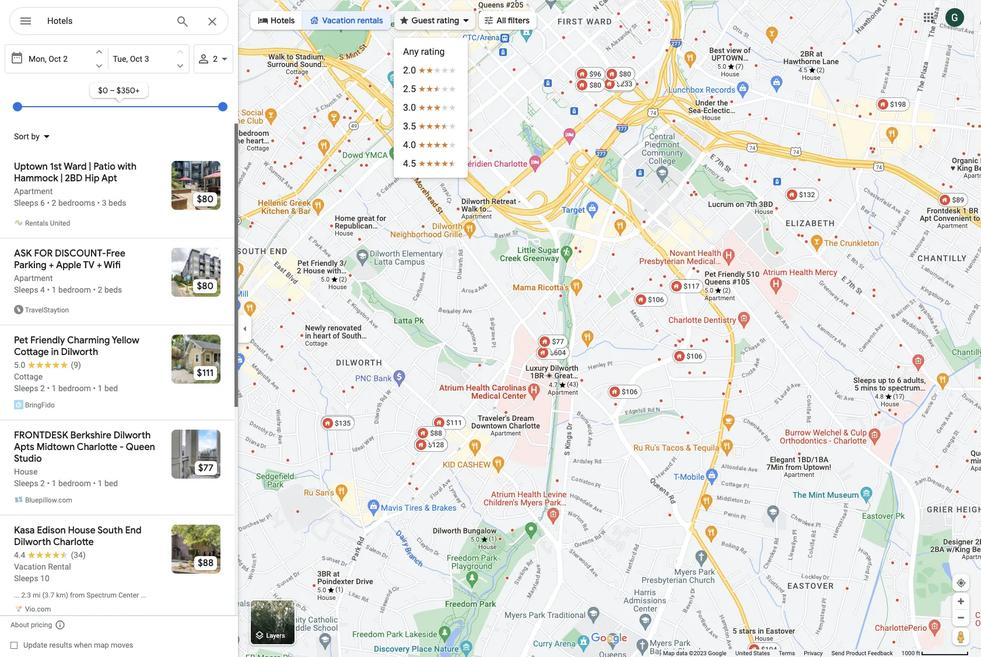 Task type: locate. For each thing, give the bounding box(es) containing it.
privacy button
[[805, 650, 823, 658]]

update
[[23, 642, 47, 650]]

by
[[31, 132, 40, 141]]

rating up 2.0 stars element
[[421, 46, 445, 57]]

0 horizontal spatial oct
[[49, 54, 61, 64]]

pricing
[[31, 622, 52, 630]]

all filters button
[[479, 8, 537, 33]]

1 horizontal spatial 2
[[213, 54, 218, 64]]

2
[[63, 54, 68, 64], [213, 54, 218, 64]]

1 horizontal spatial oct
[[130, 54, 143, 64]]

footer inside google maps element
[[664, 650, 902, 658]]

2.5
[[403, 83, 416, 95]]

3.0 stars element
[[403, 101, 459, 115]]

footer containing map data ©2023 google
[[664, 650, 902, 658]]

monday, october 2 to tuesday, october 3 group
[[5, 44, 190, 74]]

none field inside hotels field
[[47, 14, 166, 28]]

oct left 3 at the top of the page
[[130, 54, 143, 64]]

oct right mon,
[[49, 54, 61, 64]]

oct
[[49, 54, 61, 64], [130, 54, 143, 64]]

1 oct from the left
[[49, 54, 61, 64]]

©2023
[[690, 651, 707, 657]]

set check in one day earlier image
[[94, 47, 104, 57]]

footer
[[664, 650, 902, 658]]

send product feedback button
[[832, 650, 894, 658]]

filters
[[508, 15, 530, 26]]

update results when map moves
[[23, 642, 133, 650]]

zoom in image
[[957, 598, 966, 607]]

rating inside menu
[[421, 46, 445, 57]]

all
[[497, 15, 506, 26]]

send
[[832, 651, 845, 657]]

0 vertical spatial rating
[[437, 15, 460, 26]]

1 vertical spatial rating
[[421, 46, 445, 57]]

united states
[[736, 651, 771, 657]]

united states button
[[736, 650, 771, 658]]

layers
[[267, 633, 285, 641]]

4.5 stars element
[[403, 157, 459, 171]]

rating for any rating
[[421, 46, 445, 57]]

2 2 from the left
[[213, 54, 218, 64]]

set check out one day earlier image
[[175, 47, 186, 57]]

4.0 stars element
[[403, 138, 459, 152]]

1000
[[902, 651, 916, 657]]

sort by
[[14, 132, 40, 141]]

rating
[[437, 15, 460, 26], [421, 46, 445, 57]]

3
[[145, 54, 149, 64]]

Hotels radio
[[250, 11, 302, 30]]

guest rating button
[[394, 8, 476, 33]]

0 horizontal spatial 2
[[63, 54, 68, 64]]

2 right set check out one day later image
[[213, 54, 218, 64]]

oct for 3
[[130, 54, 143, 64]]

1000 ft button
[[902, 651, 970, 657]]

about pricing image
[[55, 621, 65, 631]]

2 inside 2 popup button
[[213, 54, 218, 64]]

1 2 from the left
[[63, 54, 68, 64]]

rentals
[[358, 15, 383, 26]]

show street view coverage image
[[953, 629, 970, 646]]

tue, oct 3
[[113, 54, 149, 64]]

guest rating
[[412, 15, 460, 26]]

Vacation rentals radio
[[302, 11, 391, 30]]

None field
[[47, 14, 166, 28]]

2 oct from the left
[[130, 54, 143, 64]]

hotels
[[271, 15, 295, 26]]

 search field
[[9, 7, 229, 37]]

2 button
[[194, 44, 234, 74]]

rating inside popup button
[[437, 15, 460, 26]]

rating right 'guest' on the left of the page
[[437, 15, 460, 26]]

show your location image
[[957, 579, 967, 589]]

4.0
[[403, 140, 416, 151]]

terms button
[[779, 650, 796, 658]]

2 inside monday, october 2 to tuesday, october 3 group
[[63, 54, 68, 64]]

sort
[[14, 132, 29, 141]]

moves
[[111, 642, 133, 650]]

collapse side panel image
[[239, 323, 252, 335]]

sort by button
[[7, 124, 56, 149]]

2 right mon,
[[63, 54, 68, 64]]



Task type: vqa. For each thing, say whether or not it's contained in the screenshot.
St,
no



Task type: describe. For each thing, give the bounding box(es) containing it.
any rating
[[403, 46, 445, 57]]

Hotels field
[[9, 7, 229, 36]]

google maps element
[[0, 0, 982, 658]]


[[19, 13, 33, 29]]

guest
[[412, 15, 435, 26]]

$350+
[[117, 85, 140, 96]]

price per night region
[[5, 74, 234, 124]]

vacation rentals
[[323, 15, 383, 26]]

set check in one day later image
[[94, 61, 104, 71]]

results
[[49, 642, 72, 650]]

privacy
[[805, 651, 823, 657]]

1000 ft
[[902, 651, 921, 657]]

$0
[[98, 85, 108, 96]]

terms
[[779, 651, 796, 657]]

$0 – $350+ main content
[[0, 42, 238, 658]]

mon,
[[29, 54, 47, 64]]

2.0
[[403, 65, 416, 76]]

2.0 stars element
[[403, 64, 459, 78]]

map
[[664, 651, 675, 657]]

tue,
[[113, 54, 128, 64]]

states
[[754, 651, 771, 657]]

$0 – $350+
[[98, 85, 140, 96]]

feedback
[[869, 651, 894, 657]]

toggle lodging type option group
[[250, 11, 391, 30]]

results for hotels feed
[[0, 124, 238, 625]]

when
[[74, 642, 92, 650]]

about pricing
[[11, 622, 52, 630]]

2.5 stars element
[[403, 82, 459, 96]]

3.0
[[403, 102, 416, 113]]

united
[[736, 651, 753, 657]]

google account: greg robinson  
(robinsongreg175@gmail.com) image
[[946, 8, 965, 27]]

vacation
[[323, 15, 356, 26]]

4.5
[[403, 158, 416, 169]]

map
[[94, 642, 109, 650]]

 button
[[9, 7, 42, 37]]

google
[[709, 651, 727, 657]]

ft
[[917, 651, 921, 657]]

about
[[11, 622, 29, 630]]

zoom out image
[[957, 614, 966, 623]]

all filters
[[497, 15, 530, 26]]

3.5
[[403, 121, 416, 132]]

Update results when map moves checkbox
[[11, 639, 133, 653]]

map data ©2023 google
[[664, 651, 727, 657]]

–
[[110, 85, 115, 96]]

mon, oct 2
[[29, 54, 68, 64]]

product
[[847, 651, 867, 657]]

3.5 stars element
[[403, 120, 459, 134]]

rating for guest rating
[[437, 15, 460, 26]]

guest rating menu
[[394, 38, 468, 178]]

any
[[403, 46, 419, 57]]

oct for 2
[[49, 54, 61, 64]]

set check out one day later image
[[175, 61, 186, 71]]

send product feedback
[[832, 651, 894, 657]]

data
[[677, 651, 688, 657]]



